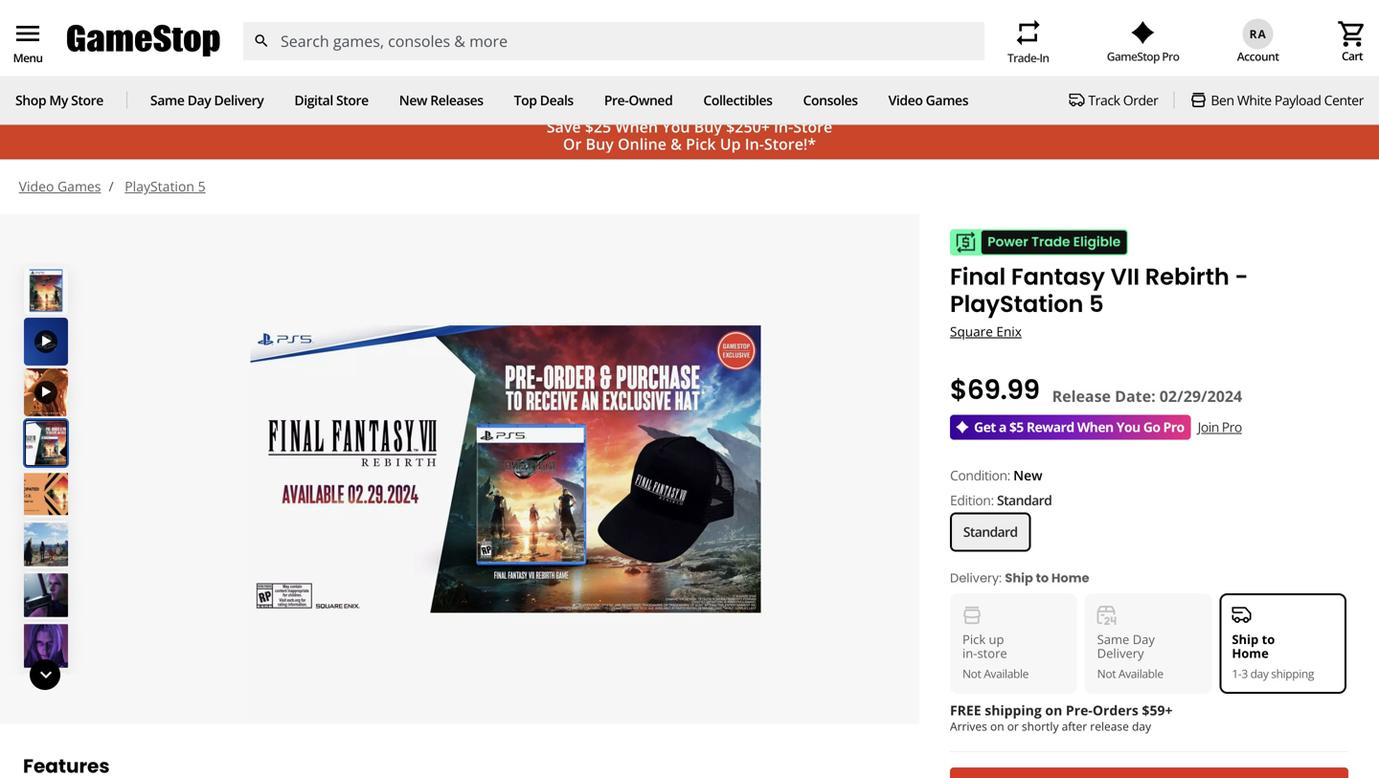 Task type: vqa. For each thing, say whether or not it's contained in the screenshot.
Top Deals link
yes



Task type: locate. For each thing, give the bounding box(es) containing it.
pre- up $25
[[604, 91, 629, 109]]

day up $59+
[[1133, 631, 1155, 648]]

1 not from the left
[[962, 666, 981, 682]]

1 horizontal spatial 5
[[1089, 288, 1104, 320]]

ra account
[[1237, 26, 1279, 64]]

1 vertical spatial pre-
[[1066, 702, 1093, 720]]

free shipping on pre-orders $59+ arrives on or shortly after release day
[[950, 702, 1173, 735]]

rebirth
[[1145, 261, 1229, 293]]

available up $59+
[[1118, 666, 1163, 682]]

0 horizontal spatial 5
[[198, 177, 206, 196]]

buy
[[694, 117, 722, 137], [586, 134, 614, 154]]

-
[[1235, 261, 1248, 293]]

0 horizontal spatial playstation
[[125, 177, 194, 196]]

get a $5 reward when you go pro
[[974, 418, 1184, 436]]

5 down same day delivery
[[198, 177, 206, 196]]

delivery for same day delivery not available
[[1097, 645, 1144, 662]]

when down pre-owned link
[[615, 117, 658, 137]]

0 vertical spatial when
[[615, 117, 658, 137]]

0 vertical spatial video games link
[[888, 91, 968, 109]]

available down store
[[984, 666, 1029, 682]]

day for same day delivery
[[187, 91, 211, 109]]

pro for join pro
[[1222, 418, 1242, 436]]

day inside ship to home 1-3 day shipping
[[1250, 666, 1268, 682]]

delivery down 'search' button
[[214, 91, 264, 109]]

1 vertical spatial day
[[1132, 719, 1151, 735]]

up
[[720, 134, 741, 154]]

3
[[1241, 666, 1248, 682]]

video games link
[[888, 91, 968, 109], [19, 177, 101, 196]]

search button
[[242, 22, 281, 60]]

repeat trade-in
[[1007, 17, 1049, 65]]

0 horizontal spatial you
[[662, 117, 690, 137]]

home
[[1051, 570, 1089, 587], [1232, 645, 1269, 662]]

1 vertical spatial shipping
[[985, 702, 1042, 720]]

menu menu
[[12, 18, 43, 66]]

day
[[187, 91, 211, 109], [1133, 631, 1155, 648]]

1 horizontal spatial to
[[1262, 631, 1275, 648]]

$69.99
[[950, 371, 1040, 409]]

playstation 5 link
[[125, 177, 206, 196]]

1 horizontal spatial in-
[[774, 117, 793, 137]]

pro right gamestop on the right top
[[1162, 48, 1179, 64]]

pro right join
[[1222, 418, 1242, 436]]

to
[[1036, 570, 1049, 587], [1262, 631, 1275, 648]]

video games
[[888, 91, 968, 109], [19, 177, 101, 196]]

shop
[[15, 91, 46, 109]]

fantasy
[[1011, 261, 1105, 293]]

join pro
[[1198, 418, 1242, 436]]

0 vertical spatial delivery
[[214, 91, 264, 109]]

0 horizontal spatial day
[[187, 91, 211, 109]]

when down release
[[1077, 418, 1113, 436]]

1 vertical spatial playstation
[[950, 288, 1084, 320]]

video
[[888, 91, 923, 109], [19, 177, 54, 196]]

1 horizontal spatial pre-
[[1066, 702, 1093, 720]]

buy right &
[[694, 117, 722, 137]]

gamestop image
[[67, 23, 220, 59]]

0 horizontal spatial available
[[984, 666, 1029, 682]]

&
[[671, 134, 682, 154]]

1 vertical spatial video
[[19, 177, 54, 196]]

0 horizontal spatial on
[[990, 719, 1004, 735]]

video down shop
[[19, 177, 54, 196]]

1 vertical spatial to
[[1262, 631, 1275, 648]]

account
[[1237, 48, 1279, 64]]

delivery inside same day delivery not available
[[1097, 645, 1144, 662]]

0 vertical spatial day
[[187, 91, 211, 109]]

1 vertical spatial you
[[1116, 418, 1140, 436]]

0 vertical spatial video games
[[888, 91, 968, 109]]

playstation inside final fantasy vii rebirth - playstation 5 square enix
[[950, 288, 1084, 320]]

pro
[[1162, 48, 1179, 64], [1163, 418, 1184, 436], [1222, 418, 1242, 436]]

to inside ship to home 1-3 day shipping
[[1262, 631, 1275, 648]]

digital
[[294, 91, 333, 109]]

store down consoles link
[[793, 117, 832, 137]]

ship to home 1-3 day shipping
[[1232, 631, 1314, 682]]

$5
[[1009, 418, 1023, 436]]

1 horizontal spatial same
[[1097, 631, 1129, 648]]

store right my
[[71, 91, 103, 109]]

games for the rightmost 'video games' link
[[926, 91, 968, 109]]

same for same day delivery
[[150, 91, 184, 109]]

1 horizontal spatial buy
[[694, 117, 722, 137]]

1 vertical spatial games
[[57, 177, 101, 196]]

on
[[1045, 702, 1062, 720], [990, 719, 1004, 735]]

$59+
[[1142, 702, 1173, 720]]

1 horizontal spatial available
[[1118, 666, 1163, 682]]

1 vertical spatial pick
[[962, 631, 986, 648]]

shipping inside ship to home 1-3 day shipping
[[1271, 666, 1314, 682]]

1 horizontal spatial video
[[888, 91, 923, 109]]

1 vertical spatial video games
[[19, 177, 101, 196]]

gamestop pro
[[1107, 48, 1179, 64]]

available inside pick up in-store not available
[[984, 666, 1029, 682]]

0 vertical spatial shipping
[[1271, 666, 1314, 682]]

1 horizontal spatial new
[[1013, 466, 1043, 484]]

0 vertical spatial new
[[399, 91, 427, 109]]

0 vertical spatial home
[[1051, 570, 1089, 587]]

0 horizontal spatial games
[[57, 177, 101, 196]]

1 horizontal spatial home
[[1232, 645, 1269, 662]]

1 horizontal spatial day
[[1133, 631, 1155, 648]]

1 vertical spatial home
[[1232, 645, 1269, 662]]

new right "condition"
[[1013, 466, 1043, 484]]

delivery
[[214, 91, 264, 109], [1097, 645, 1144, 662]]

0 horizontal spatial new
[[399, 91, 427, 109]]

pre- right shortly
[[1066, 702, 1093, 720]]

1 horizontal spatial day
[[1250, 666, 1268, 682]]

0 vertical spatial to
[[1036, 570, 1049, 587]]

1 horizontal spatial delivery
[[1097, 645, 1144, 662]]

square enix link
[[950, 323, 1029, 340]]

not down in-
[[962, 666, 981, 682]]

day inside free shipping on pre-orders $59+ arrives on or shortly after release day
[[1132, 719, 1151, 735]]

consoles
[[803, 91, 858, 109]]

same up orders
[[1097, 631, 1129, 648]]

in-
[[774, 117, 793, 137], [745, 134, 764, 154]]

1 vertical spatial day
[[1133, 631, 1155, 648]]

1 vertical spatial ship
[[1232, 631, 1259, 648]]

get
[[974, 418, 996, 436]]

day
[[1250, 666, 1268, 682], [1132, 719, 1151, 735]]

home up "3"
[[1232, 645, 1269, 662]]

shipping right free
[[985, 702, 1042, 720]]

shipping inside free shipping on pre-orders $59+ arrives on or shortly after release day
[[985, 702, 1042, 720]]

1 vertical spatial when
[[1077, 418, 1113, 436]]

0 horizontal spatial pick
[[686, 134, 716, 154]]

0 vertical spatial you
[[662, 117, 690, 137]]

02/29/2024
[[1160, 386, 1242, 407]]

1 horizontal spatial playstation
[[950, 288, 1084, 320]]

when
[[615, 117, 658, 137], [1077, 418, 1113, 436]]

0 vertical spatial video
[[888, 91, 923, 109]]

same down gamestop image
[[150, 91, 184, 109]]

1 vertical spatial delivery
[[1097, 645, 1144, 662]]

0 vertical spatial 5
[[198, 177, 206, 196]]

pre-owned
[[604, 91, 673, 109]]

1 horizontal spatial shipping
[[1271, 666, 1314, 682]]

go
[[1143, 418, 1160, 436]]

0 horizontal spatial shipping
[[985, 702, 1042, 720]]

top deals link
[[514, 91, 573, 109]]

2 available from the left
[[1118, 666, 1163, 682]]

shipping right "3"
[[1271, 666, 1314, 682]]

1 vertical spatial 5
[[1089, 288, 1104, 320]]

standard
[[963, 523, 1018, 541]]

5
[[198, 177, 206, 196], [1089, 288, 1104, 320]]

2 horizontal spatial store
[[793, 117, 832, 137]]

home right delivery:
[[1051, 570, 1089, 587]]

available
[[984, 666, 1029, 682], [1118, 666, 1163, 682]]

0 vertical spatial pre-
[[604, 91, 629, 109]]

store right digital
[[336, 91, 369, 109]]

0 horizontal spatial pre-
[[604, 91, 629, 109]]

online
[[618, 134, 667, 154]]

0 vertical spatial day
[[1250, 666, 1268, 682]]

1 horizontal spatial you
[[1116, 418, 1140, 436]]

in- right $250+
[[774, 117, 793, 137]]

or
[[563, 134, 582, 154]]

delivery up orders
[[1097, 645, 1144, 662]]

reward
[[1026, 418, 1074, 436]]

you down owned
[[662, 117, 690, 137]]

shop my store link
[[15, 91, 103, 109]]

pick left up
[[962, 631, 986, 648]]

pick up in-store not available
[[962, 631, 1029, 682]]

0 vertical spatial pick
[[686, 134, 716, 154]]

2 not from the left
[[1097, 666, 1116, 682]]

vii
[[1111, 261, 1140, 293]]

1 vertical spatial video games link
[[19, 177, 101, 196]]

0 horizontal spatial not
[[962, 666, 981, 682]]

0 vertical spatial ship
[[1005, 570, 1033, 587]]

day right "3"
[[1250, 666, 1268, 682]]

gamestop
[[1107, 48, 1160, 64]]

5 left vii
[[1089, 288, 1104, 320]]

same
[[150, 91, 184, 109], [1097, 631, 1129, 648]]

ship right delivery:
[[1005, 570, 1033, 587]]

on right or
[[1045, 702, 1062, 720]]

day inside same day delivery not available
[[1133, 631, 1155, 648]]

0 horizontal spatial delivery
[[214, 91, 264, 109]]

1 horizontal spatial not
[[1097, 666, 1116, 682]]

new
[[399, 91, 427, 109], [1013, 466, 1043, 484]]

1 horizontal spatial ship
[[1232, 631, 1259, 648]]

same for same day delivery not available
[[1097, 631, 1129, 648]]

on left or
[[990, 719, 1004, 735]]

delivery for same day delivery
[[214, 91, 264, 109]]

0 horizontal spatial when
[[615, 117, 658, 137]]

games
[[926, 91, 968, 109], [57, 177, 101, 196]]

0 horizontal spatial same
[[150, 91, 184, 109]]

store
[[71, 91, 103, 109], [336, 91, 369, 109], [793, 117, 832, 137]]

1 horizontal spatial pick
[[962, 631, 986, 648]]

1 horizontal spatial games
[[926, 91, 968, 109]]

search
[[253, 33, 270, 49]]

0 horizontal spatial video
[[19, 177, 54, 196]]

buy right or
[[586, 134, 614, 154]]

1 horizontal spatial store
[[336, 91, 369, 109]]

day down gamestop image
[[187, 91, 211, 109]]

ship up "3"
[[1232, 631, 1259, 648]]

new left the releases
[[399, 91, 427, 109]]

0 horizontal spatial video games link
[[19, 177, 101, 196]]

video right consoles link
[[888, 91, 923, 109]]

0 vertical spatial games
[[926, 91, 968, 109]]

Search games, consoles & more search field
[[281, 22, 950, 60]]

in- right up
[[745, 134, 764, 154]]

condition
[[950, 466, 1007, 484]]

deals
[[540, 91, 573, 109]]

1 vertical spatial same
[[1097, 631, 1129, 648]]

0 vertical spatial same
[[150, 91, 184, 109]]

up
[[989, 631, 1004, 648]]

0 horizontal spatial day
[[1132, 719, 1151, 735]]

ben white payload center
[[1211, 91, 1364, 109]]

1 available from the left
[[984, 666, 1029, 682]]

pick right &
[[686, 134, 716, 154]]

order
[[1123, 91, 1158, 109]]

not up orders
[[1097, 666, 1116, 682]]

arrives
[[950, 719, 987, 735]]

day right release
[[1132, 719, 1151, 735]]

shopping_cart cart
[[1337, 19, 1368, 64]]

you left go
[[1116, 418, 1140, 436]]

same inside same day delivery not available
[[1097, 631, 1129, 648]]



Task type: describe. For each thing, give the bounding box(es) containing it.
available inside same day delivery not available
[[1118, 666, 1163, 682]]

join
[[1198, 418, 1219, 436]]

release
[[1052, 386, 1111, 407]]

store
[[977, 645, 1007, 662]]

top
[[514, 91, 537, 109]]

collectibles link
[[703, 91, 772, 109]]

pick inside pick up in-store not available
[[962, 631, 986, 648]]

final
[[950, 261, 1006, 293]]

repeat
[[1013, 17, 1044, 48]]

pro right go
[[1163, 418, 1184, 436]]

pro for gamestop pro
[[1162, 48, 1179, 64]]

not inside pick up in-store not available
[[962, 666, 981, 682]]

center
[[1324, 91, 1364, 109]]

a
[[999, 418, 1006, 436]]

releases
[[430, 91, 483, 109]]

1 vertical spatial new
[[1013, 466, 1043, 484]]

date:
[[1115, 386, 1156, 407]]

gamestop pro icon image
[[1131, 21, 1155, 44]]

track order
[[1088, 91, 1158, 109]]

in
[[1039, 50, 1049, 65]]

pre- inside free shipping on pre-orders $59+ arrives on or shortly after release day
[[1066, 702, 1093, 720]]

video for the leftmost 'video games' link
[[19, 177, 54, 196]]

0 horizontal spatial home
[[1051, 570, 1089, 587]]

menu
[[12, 18, 43, 49]]

save
[[547, 117, 581, 137]]

menu
[[13, 50, 42, 66]]

same day delivery link
[[150, 91, 264, 109]]

shortly
[[1022, 719, 1059, 735]]

0 vertical spatial playstation
[[125, 177, 194, 196]]

1 horizontal spatial video games link
[[888, 91, 968, 109]]

condition new
[[950, 466, 1043, 484]]

ben white payload center link
[[1190, 91, 1364, 109]]

track order link
[[1069, 91, 1158, 109]]

payload
[[1275, 91, 1321, 109]]

cart
[[1342, 48, 1363, 64]]

0 horizontal spatial store
[[71, 91, 103, 109]]

0 horizontal spatial ship
[[1005, 570, 1033, 587]]

$250+
[[726, 117, 770, 137]]

1 horizontal spatial on
[[1045, 702, 1062, 720]]

0 horizontal spatial to
[[1036, 570, 1049, 587]]

new releases
[[399, 91, 483, 109]]

save $25 when you buy $250+ in-store or buy online & pick up in-store!*
[[547, 117, 832, 154]]

same day delivery
[[150, 91, 264, 109]]

in-
[[962, 645, 977, 662]]

home inside ship to home 1-3 day shipping
[[1232, 645, 1269, 662]]

5 inside final fantasy vii rebirth - playstation 5 square enix
[[1089, 288, 1104, 320]]

1 horizontal spatial when
[[1077, 418, 1113, 436]]

0 horizontal spatial video games
[[19, 177, 101, 196]]

store inside save $25 when you buy $250+ in-store or buy online & pick up in-store!*
[[793, 117, 832, 137]]

free
[[950, 702, 981, 720]]

you inside save $25 when you buy $250+ in-store or buy online & pick up in-store!*
[[662, 117, 690, 137]]

$25
[[585, 117, 611, 137]]

collectibles
[[703, 91, 772, 109]]

square
[[950, 323, 993, 340]]

pre-owned link
[[604, 91, 673, 109]]

ben
[[1211, 91, 1234, 109]]

new releases link
[[399, 91, 483, 109]]

final fantasy vii rebirth - playstation 5 square enix
[[950, 261, 1248, 340]]

enix
[[996, 323, 1022, 340]]

trade-
[[1007, 50, 1039, 65]]

when inside save $25 when you buy $250+ in-store or buy online & pick up in-store!*
[[615, 117, 658, 137]]

or
[[1007, 719, 1019, 735]]

ship inside ship to home 1-3 day shipping
[[1232, 631, 1259, 648]]

track
[[1088, 91, 1120, 109]]

store!*
[[764, 134, 816, 154]]

join pro link
[[1198, 418, 1242, 436]]

shop my store
[[15, 91, 103, 109]]

owned
[[629, 91, 673, 109]]

video for the rightmost 'video games' link
[[888, 91, 923, 109]]

0 horizontal spatial buy
[[586, 134, 614, 154]]

consoles link
[[803, 91, 858, 109]]

release date: 02/29/2024
[[1052, 386, 1242, 407]]

delivery: ship to home
[[950, 570, 1089, 587]]

pick inside save $25 when you buy $250+ in-store or buy online & pick up in-store!*
[[686, 134, 716, 154]]

gamestop pro link
[[1107, 21, 1179, 64]]

delivery:
[[950, 570, 1002, 587]]

white
[[1237, 91, 1271, 109]]

0 horizontal spatial in-
[[745, 134, 764, 154]]

playstation 5
[[125, 177, 206, 196]]

final fantasy vii rebirth - playstation 5 image
[[92, 214, 919, 724]]

same day delivery not available
[[1097, 631, 1163, 682]]

games for the leftmost 'video games' link
[[57, 177, 101, 196]]

ra
[[1249, 26, 1267, 42]]

day for same day delivery not available
[[1133, 631, 1155, 648]]

digital store
[[294, 91, 369, 109]]

my
[[49, 91, 68, 109]]

not inside same day delivery not available
[[1097, 666, 1116, 682]]

shopping_cart
[[1337, 19, 1368, 49]]

1 horizontal spatial video games
[[888, 91, 968, 109]]

search search field
[[242, 22, 984, 60]]

top deals
[[514, 91, 573, 109]]

digital store link
[[294, 91, 369, 109]]

after
[[1062, 719, 1087, 735]]



